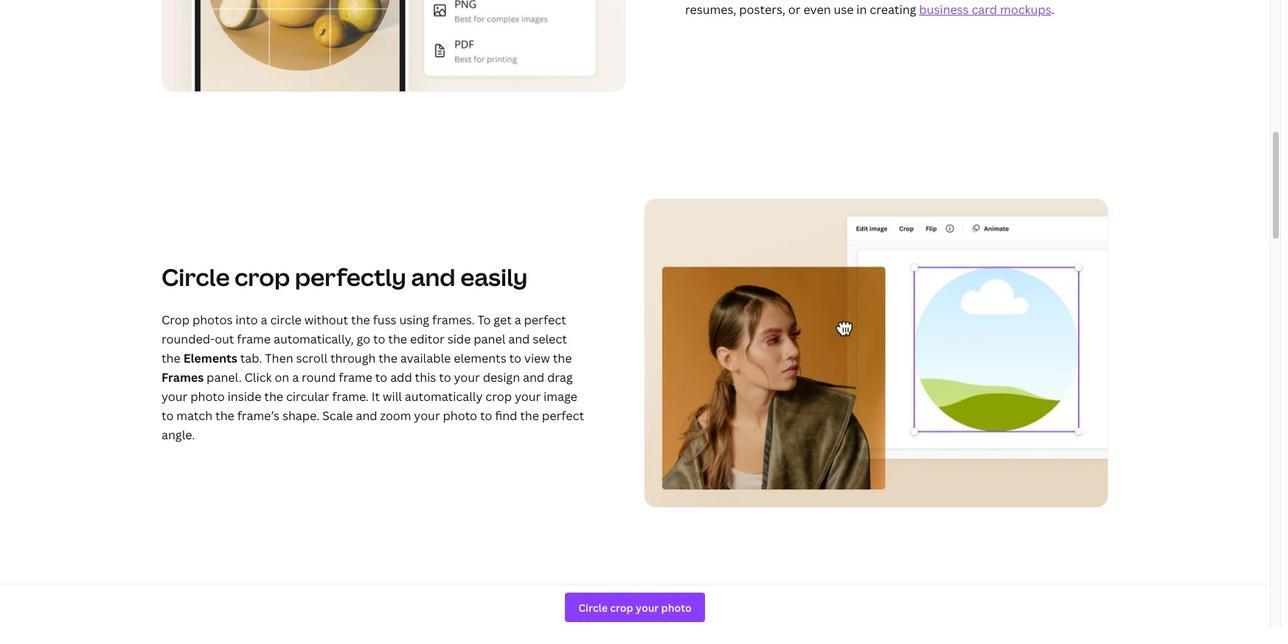 Task type: vqa. For each thing, say whether or not it's contained in the screenshot.
any
no



Task type: describe. For each thing, give the bounding box(es) containing it.
without
[[305, 312, 348, 328]]

to inside crop photos into a circle without the fuss using frames. to get a perfect rounded-out frame automatically, go to the editor side panel and select the
[[373, 331, 386, 348]]

select
[[533, 331, 567, 348]]

frame inside crop photos into a circle without the fuss using frames. to get a perfect rounded-out frame automatically, go to the editor side panel and select the
[[237, 331, 271, 348]]

scroll
[[296, 351, 328, 367]]

and inside crop photos into a circle without the fuss using frames. to get a perfect rounded-out frame automatically, go to the editor side panel and select the
[[509, 331, 530, 348]]

through
[[331, 351, 376, 367]]

design
[[483, 370, 520, 386]]

to left add
[[376, 370, 388, 386]]

the up the frames
[[162, 351, 181, 367]]

automatically
[[405, 389, 483, 405]]

a for panel. click on a round frame to add this to your design and drag your photo inside the circular frame. it will automatically crop your image to match the frame's shape. scale and zoom your photo to find the perfect angle.
[[292, 370, 299, 386]]

0 horizontal spatial photo
[[191, 389, 225, 405]]

match
[[177, 408, 213, 424]]

.
[[1052, 1, 1055, 18]]

available
[[401, 351, 451, 367]]

into
[[236, 312, 258, 328]]

the up drag
[[553, 351, 572, 367]]

fuss
[[373, 312, 397, 328]]

zoom
[[380, 408, 411, 424]]

perfect inside panel. click on a round frame to add this to your design and drag your photo inside the circular frame. it will automatically crop your image to match the frame's shape. scale and zoom your photo to find the perfect angle.
[[542, 408, 584, 424]]

to left the find
[[480, 408, 492, 424]]

the down inside
[[215, 408, 235, 424]]

your up the find
[[515, 389, 541, 405]]

click
[[245, 370, 272, 386]]

drag
[[548, 370, 573, 386]]

elements
[[183, 351, 238, 367]]

out
[[215, 331, 234, 348]]

business card mockups .
[[920, 1, 1055, 18]]

frames.
[[432, 312, 475, 328]]

circle
[[162, 261, 230, 293]]

your down the frames
[[162, 389, 188, 405]]

card
[[972, 1, 998, 18]]

frame inside panel. click on a round frame to add this to your design and drag your photo inside the circular frame. it will automatically crop your image to match the frame's shape. scale and zoom your photo to find the perfect angle.
[[339, 370, 373, 386]]

panel
[[474, 331, 506, 348]]

to
[[478, 312, 491, 328]]

scale
[[323, 408, 353, 424]]

circle crop feature card 2 image
[[644, 199, 1109, 508]]

perfect inside crop photos into a circle without the fuss using frames. to get a perfect rounded-out frame automatically, go to the editor side panel and select the
[[524, 312, 567, 328]]

get
[[494, 312, 512, 328]]

crop inside panel. click on a round frame to add this to your design and drag your photo inside the circular frame. it will automatically crop your image to match the frame's shape. scale and zoom your photo to find the perfect angle.
[[486, 389, 512, 405]]

add
[[390, 370, 412, 386]]

easily
[[461, 261, 528, 293]]

using
[[400, 312, 430, 328]]

tab.
[[240, 351, 262, 367]]

elements tab. then scroll through the available elements to view the frames
[[162, 351, 572, 386]]

crop photos into a circle without the fuss using frames. to get a perfect rounded-out frame automatically, go to the editor side panel and select the
[[162, 312, 567, 367]]

will
[[383, 389, 402, 405]]

frames
[[162, 370, 204, 386]]

shape.
[[283, 408, 320, 424]]



Task type: locate. For each thing, give the bounding box(es) containing it.
0 vertical spatial perfect
[[524, 312, 567, 328]]

to up automatically
[[439, 370, 451, 386]]

frame
[[237, 331, 271, 348], [339, 370, 373, 386]]

crop up into
[[235, 261, 290, 293]]

and down view on the bottom of page
[[523, 370, 545, 386]]

0 horizontal spatial crop
[[235, 261, 290, 293]]

business card mockups link
[[920, 1, 1052, 18]]

panel. click on a round frame to add this to your design and drag your photo inside the circular frame. it will automatically crop your image to match the frame's shape. scale and zoom your photo to find the perfect angle.
[[162, 370, 584, 444]]

on
[[275, 370, 289, 386]]

0 horizontal spatial frame
[[237, 331, 271, 348]]

2 horizontal spatial a
[[515, 312, 522, 328]]

to
[[373, 331, 386, 348], [510, 351, 522, 367], [376, 370, 388, 386], [439, 370, 451, 386], [162, 408, 174, 424], [480, 408, 492, 424]]

1 horizontal spatial photo
[[443, 408, 478, 424]]

your
[[454, 370, 480, 386], [162, 389, 188, 405], [515, 389, 541, 405], [414, 408, 440, 424]]

automatically,
[[274, 331, 354, 348]]

crop
[[235, 261, 290, 293], [486, 389, 512, 405]]

the down fuss
[[388, 331, 407, 348]]

perfect
[[524, 312, 567, 328], [542, 408, 584, 424]]

and
[[411, 261, 456, 293], [509, 331, 530, 348], [523, 370, 545, 386], [356, 408, 378, 424]]

perfectly
[[295, 261, 407, 293]]

the
[[351, 312, 370, 328], [388, 331, 407, 348], [162, 351, 181, 367], [379, 351, 398, 367], [553, 351, 572, 367], [264, 389, 283, 405], [215, 408, 235, 424], [520, 408, 539, 424]]

the right the find
[[520, 408, 539, 424]]

and down it
[[356, 408, 378, 424]]

photo
[[191, 389, 225, 405], [443, 408, 478, 424]]

image
[[544, 389, 578, 405]]

1 vertical spatial crop
[[486, 389, 512, 405]]

the up go
[[351, 312, 370, 328]]

to inside elements tab. then scroll through the available elements to view the frames
[[510, 351, 522, 367]]

the up add
[[379, 351, 398, 367]]

go
[[357, 331, 371, 348]]

it
[[372, 389, 380, 405]]

to left view on the bottom of page
[[510, 351, 522, 367]]

and up using on the left
[[411, 261, 456, 293]]

view
[[525, 351, 550, 367]]

round
[[302, 370, 336, 386]]

mockups
[[1001, 1, 1052, 18]]

find
[[495, 408, 518, 424]]

frame.
[[332, 389, 369, 405]]

1 horizontal spatial frame
[[339, 370, 373, 386]]

rounded-
[[162, 331, 215, 348]]

a right into
[[261, 312, 268, 328]]

circular
[[286, 389, 330, 405]]

0 vertical spatial frame
[[237, 331, 271, 348]]

photos
[[193, 312, 233, 328]]

panel.
[[207, 370, 242, 386]]

this
[[415, 370, 436, 386]]

perfect up select
[[524, 312, 567, 328]]

a
[[261, 312, 268, 328], [515, 312, 522, 328], [292, 370, 299, 386]]

photo up match
[[191, 389, 225, 405]]

to up angle.
[[162, 408, 174, 424]]

0 vertical spatial photo
[[191, 389, 225, 405]]

the down on
[[264, 389, 283, 405]]

frame up the tab.
[[237, 331, 271, 348]]

inside
[[228, 389, 262, 405]]

1 vertical spatial perfect
[[542, 408, 584, 424]]

editor
[[410, 331, 445, 348]]

circle crop perfectly and easily
[[162, 261, 528, 293]]

then
[[265, 351, 293, 367]]

1 horizontal spatial a
[[292, 370, 299, 386]]

circle
[[270, 312, 302, 328]]

0 vertical spatial crop
[[235, 261, 290, 293]]

1 vertical spatial frame
[[339, 370, 373, 386]]

a right on
[[292, 370, 299, 386]]

a right get on the left of page
[[515, 312, 522, 328]]

photo down automatically
[[443, 408, 478, 424]]

to right go
[[373, 331, 386, 348]]

a for crop photos into a circle without the fuss using frames. to get a perfect rounded-out frame automatically, go to the editor side panel and select the
[[261, 312, 268, 328]]

your down automatically
[[414, 408, 440, 424]]

frame down through at the bottom left of the page
[[339, 370, 373, 386]]

elements
[[454, 351, 507, 367]]

1 vertical spatial photo
[[443, 408, 478, 424]]

1 horizontal spatial crop
[[486, 389, 512, 405]]

crop
[[162, 312, 190, 328]]

perfect down image
[[542, 408, 584, 424]]

frame's
[[237, 408, 280, 424]]

and down get on the left of page
[[509, 331, 530, 348]]

crop down design
[[486, 389, 512, 405]]

side
[[448, 331, 471, 348]]

0 horizontal spatial a
[[261, 312, 268, 328]]

angle.
[[162, 427, 195, 444]]

a inside panel. click on a round frame to add this to your design and drag your photo inside the circular frame. it will automatically crop your image to match the frame's shape. scale and zoom your photo to find the perfect angle.
[[292, 370, 299, 386]]

business
[[920, 1, 969, 18]]

your down elements
[[454, 370, 480, 386]]



